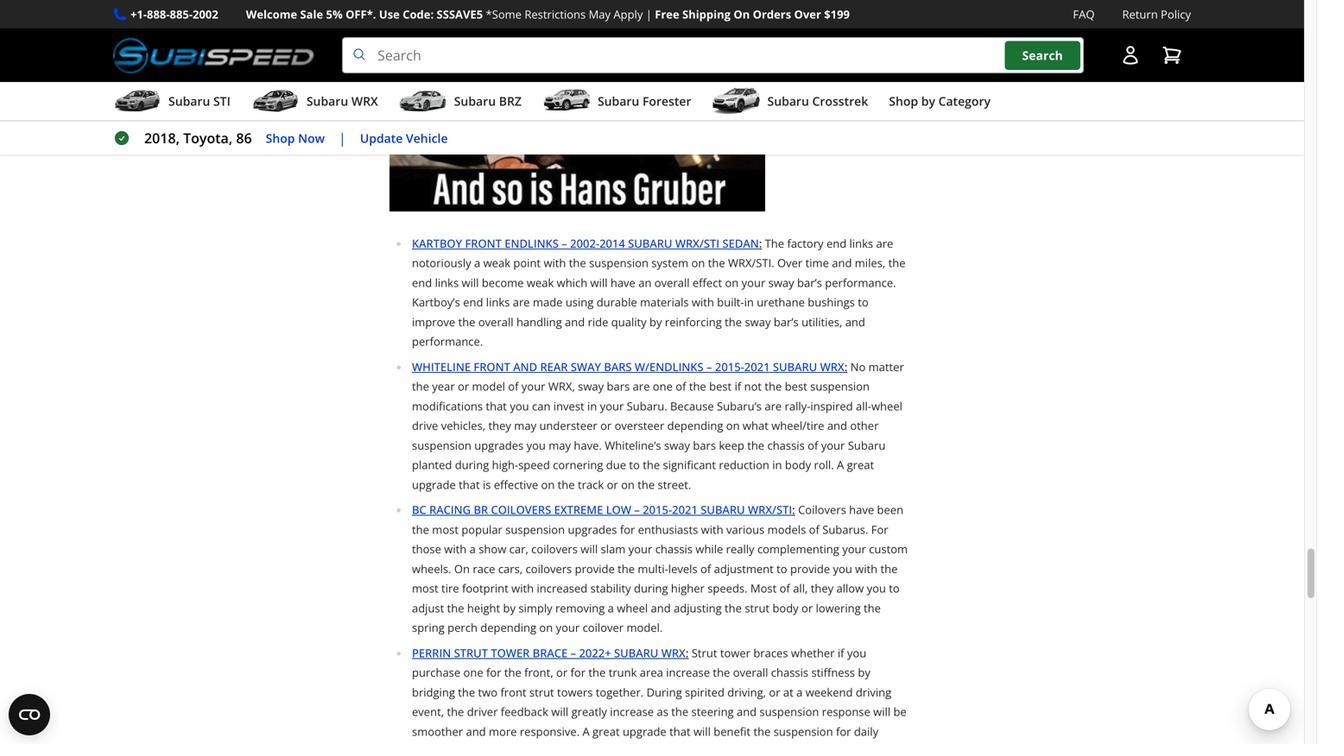 Task type: locate. For each thing, give the bounding box(es) containing it.
2 vertical spatial wrx
[[661, 645, 686, 661]]

subaru left the forester
[[598, 93, 639, 109]]

driving down the responsive.
[[536, 744, 572, 744]]

end
[[826, 236, 847, 251], [412, 275, 432, 290], [463, 295, 483, 310]]

2021 up not
[[744, 359, 770, 375]]

on down speed
[[541, 477, 555, 493]]

and
[[513, 359, 537, 375]]

1 vertical spatial shop
[[266, 130, 295, 146]]

1 horizontal spatial if
[[838, 645, 844, 661]]

0 vertical spatial wheel
[[871, 398, 902, 414]]

1 vertical spatial 2015-
[[643, 502, 672, 518]]

a subaru forester thumbnail image image
[[542, 88, 591, 114]]

crosstrek
[[812, 93, 868, 109]]

body inside coilovers have been the most popular suspension upgrades for enthusiasts with various models of subarus. for those with a show car, coilovers will slam your chassis while really complementing your custom wheels. on race cars, coilovers provide the multi-levels of adjustment to provide you with the most tire footprint with increased stability during higher speeds. most of all, they allow you to adjust the height by simply removing a wheel and adjusting the strut body or lowering the spring perch depending on your coilover model.
[[772, 601, 799, 616]]

front for of
[[474, 359, 510, 375]]

best up rally-
[[785, 379, 807, 394]]

1 vertical spatial great
[[593, 724, 620, 740]]

1 vertical spatial during
[[634, 581, 668, 596]]

0 horizontal spatial quality
[[611, 314, 647, 330]]

and down driving,
[[737, 704, 757, 720]]

1 horizontal spatial increase
[[666, 665, 710, 681]]

bars up significant
[[693, 438, 716, 453]]

0 horizontal spatial strut
[[529, 685, 554, 700]]

subaru forester button
[[542, 86, 691, 120]]

wrx/sti up models
[[748, 502, 792, 518]]

subaru inside 'dropdown button'
[[168, 93, 210, 109]]

the up front
[[504, 665, 521, 681]]

feedback
[[501, 704, 548, 720]]

0 vertical spatial most
[[432, 522, 459, 537]]

low
[[606, 502, 631, 518]]

0 horizontal spatial upgrades
[[474, 438, 524, 453]]

0 vertical spatial 2021
[[744, 359, 770, 375]]

1 vertical spatial quality
[[746, 744, 781, 744]]

car,
[[509, 542, 528, 557]]

1 vertical spatial most
[[412, 581, 438, 596]]

suspension inside the factory end links are notoriously a weak point with the suspension system on the wrx/sti. over time and miles, the end links will become weak which will have an overall effect on your sway bar's performance. kartboy's end links are made using durable materials with built-in urethane bushings to improve the overall handling and ride quality by reinforcing the sway bar's utilities, and performance.
[[589, 255, 649, 271]]

0 vertical spatial wrx
[[351, 93, 378, 109]]

1 horizontal spatial wrx/sti
[[748, 502, 792, 518]]

0 horizontal spatial wheel
[[617, 601, 648, 616]]

most up 'adjust'
[[412, 581, 438, 596]]

during
[[455, 457, 489, 473], [634, 581, 668, 596]]

1 vertical spatial upgrades
[[568, 522, 617, 537]]

great
[[847, 457, 874, 473], [593, 724, 620, 740]]

2 horizontal spatial links
[[849, 236, 873, 251]]

1 vertical spatial they
[[811, 581, 834, 596]]

daily
[[854, 724, 878, 740]]

allow
[[836, 581, 864, 596]]

1 horizontal spatial upgrades
[[568, 522, 617, 537]]

on up effect
[[691, 255, 705, 271]]

coilovers right car,
[[531, 542, 578, 557]]

subaru for subaru wrx
[[306, 93, 348, 109]]

forester
[[643, 93, 691, 109]]

1 vertical spatial wrx/sti
[[748, 502, 792, 518]]

2002
[[193, 6, 218, 22]]

high-
[[492, 457, 518, 473]]

0 vertical spatial if
[[735, 379, 741, 394]]

0 vertical spatial great
[[847, 457, 874, 473]]

on down simply
[[539, 620, 553, 636]]

subaru
[[168, 93, 210, 109], [306, 93, 348, 109], [454, 93, 496, 109], [598, 93, 639, 109], [767, 93, 809, 109], [848, 438, 886, 453]]

1 horizontal spatial that
[[486, 398, 507, 414]]

subarus.
[[822, 522, 868, 537]]

2014
[[599, 236, 625, 251]]

overall down system
[[654, 275, 690, 290]]

during down the multi-
[[634, 581, 668, 596]]

strut down front,
[[529, 685, 554, 700]]

over inside the factory end links are notoriously a weak point with the suspension system on the wrx/sti. over time and miles, the end links will become weak which will have an overall effect on your sway bar's performance. kartboy's end links are made using durable materials with built-in urethane bushings to improve the overall handling and ride quality by reinforcing the sway bar's utilities, and performance.
[[777, 255, 803, 271]]

wrx up area
[[661, 645, 686, 661]]

wheel inside no matter the year or model of your wrx, sway bars are one of the best if not the best suspension modifications that you can invest in your subaru. because subaru's are rally-inspired all-wheel drive vehicles, they may understeer or oversteer depending on what wheel/tire and other suspension upgrades you may have. whiteline's sway bars keep the chassis of your subaru planted during high-speed cornering due to the significant reduction in body roll. a great upgrade that is effective on the track or on the street.
[[871, 398, 902, 414]]

during
[[647, 685, 682, 700]]

2 best from the left
[[785, 379, 807, 394]]

will inside coilovers have been the most popular suspension upgrades for enthusiasts with various models of subarus. for those with a show car, coilovers will slam your chassis while really complementing your custom wheels. on race cars, coilovers provide the multi-levels of adjustment to provide you with the most tire footprint with increased stability during higher speeds. most of all, they allow you to adjust the height by simply removing a wheel and adjusting the strut body or lowering the spring perch depending on your coilover model.
[[581, 542, 598, 557]]

shop inside shop by category dropdown button
[[889, 93, 918, 109]]

sway up significant
[[664, 438, 690, 453]]

at
[[783, 685, 794, 700]]

| right now
[[339, 129, 346, 147]]

0 horizontal spatial on
[[454, 561, 470, 577]]

the left year
[[412, 379, 429, 394]]

0 vertical spatial one
[[653, 379, 673, 394]]

over for time
[[777, 255, 803, 271]]

*some
[[486, 6, 522, 22]]

restrictions
[[525, 6, 586, 22]]

subispeed logo image
[[113, 37, 314, 74]]

by right stiffness
[[858, 665, 870, 681]]

to inside no matter the year or model of your wrx, sway bars are one of the best if not the best suspension modifications that you can invest in your subaru. because subaru's are rally-inspired all-wheel drive vehicles, they may understeer or oversteer depending on what wheel/tire and other suspension upgrades you may have. whiteline's sway bars keep the chassis of your subaru planted during high-speed cornering due to the significant reduction in body roll. a great upgrade that is effective on the track or on the street.
[[629, 457, 640, 473]]

two
[[478, 685, 498, 700]]

front
[[465, 236, 502, 251], [474, 359, 510, 375]]

shop inside "shop now" link
[[266, 130, 295, 146]]

for
[[871, 522, 888, 537]]

2022+
[[579, 645, 611, 661]]

towers
[[557, 685, 593, 700]]

purchase
[[412, 665, 460, 681]]

0 horizontal spatial have
[[610, 275, 636, 290]]

subaru up now
[[306, 93, 348, 109]]

your up the multi-
[[628, 542, 652, 557]]

while
[[696, 542, 723, 557]]

0 vertical spatial shop
[[889, 93, 918, 109]]

a inside strut tower braces whether if you purchase one for the front, or for the trunk area increase the overall chassis stiffness by bridging the two front strut towers together. during spirited driving, or at a weekend driving event, the driver feedback will greatly increase as the steering and suspension response will be smoother and more responsive. a great upgrade that will benefit the suspension for daily driving or performance driving conditions. choose from several quality options to suit the
[[583, 724, 590, 740]]

your up 'oversteer'
[[600, 398, 624, 414]]

upgrades up high-
[[474, 438, 524, 453]]

0 horizontal spatial great
[[593, 724, 620, 740]]

sway down sway
[[578, 379, 604, 394]]

for
[[620, 522, 635, 537], [486, 665, 501, 681], [570, 665, 586, 681], [836, 724, 851, 740]]

sti
[[213, 93, 230, 109]]

have.
[[574, 438, 602, 453]]

and down driver
[[466, 724, 486, 740]]

0 vertical spatial performance.
[[825, 275, 896, 290]]

time
[[805, 255, 829, 271]]

of
[[508, 379, 519, 394], [676, 379, 686, 394], [808, 438, 818, 453], [809, 522, 819, 537], [700, 561, 711, 577], [780, 581, 790, 596]]

the down bc
[[412, 522, 429, 537]]

and
[[832, 255, 852, 271], [565, 314, 585, 330], [845, 314, 865, 330], [827, 418, 847, 434], [651, 601, 671, 616], [737, 704, 757, 720], [466, 724, 486, 740]]

links up miles,
[[849, 236, 873, 251]]

that up from
[[669, 724, 691, 740]]

2 horizontal spatial overall
[[733, 665, 768, 681]]

with up 'which'
[[544, 255, 566, 271]]

1 horizontal spatial strut
[[745, 601, 770, 616]]

coilovers have been the most popular suspension upgrades for enthusiasts with various models of subarus. for those with a show car, coilovers will slam your chassis while really complementing your custom wheels. on race cars, coilovers provide the multi-levels of adjustment to provide you with the most tire footprint with increased stability during higher speeds. most of all, they allow you to adjust the height by simply removing a wheel and adjusting the strut body or lowering the spring perch depending on your coilover model.
[[412, 502, 908, 636]]

1 horizontal spatial 2021
[[744, 359, 770, 375]]

complementing
[[757, 542, 839, 557]]

0 horizontal spatial 2021
[[672, 502, 698, 518]]

wheel up other
[[871, 398, 902, 414]]

upgrades down bc racing br coilovers extreme low – 2015-2021 subaru wrx/sti 'link'
[[568, 522, 617, 537]]

upgrades inside coilovers have been the most popular suspension upgrades for enthusiasts with various models of subarus. for those with a show car, coilovers will slam your chassis while really complementing your custom wheels. on race cars, coilovers provide the multi-levels of adjustment to provide you with the most tire footprint with increased stability during higher speeds. most of all, they allow you to adjust the height by simply removing a wheel and adjusting the strut body or lowering the spring perch depending on your coilover model.
[[568, 522, 617, 537]]

2015- up enthusiasts in the bottom of the page
[[643, 502, 672, 518]]

subaru left sti
[[168, 93, 210, 109]]

quality
[[611, 314, 647, 330], [746, 744, 781, 744]]

0 vertical spatial may
[[514, 418, 536, 434]]

whether
[[791, 645, 835, 661]]

0 vertical spatial on
[[734, 6, 750, 22]]

planted
[[412, 457, 452, 473]]

of down and
[[508, 379, 519, 394]]

1 vertical spatial coilovers
[[526, 561, 572, 577]]

1 best from the left
[[709, 379, 732, 394]]

weekend
[[806, 685, 853, 700]]

a
[[474, 255, 480, 271], [470, 542, 476, 557], [608, 601, 614, 616], [796, 685, 803, 700]]

chassis inside no matter the year or model of your wrx, sway bars are one of the best if not the best suspension modifications that you can invest in your subaru. because subaru's are rally-inspired all-wheel drive vehicles, they may understeer or oversteer depending on what wheel/tire and other suspension upgrades you may have. whiteline's sway bars keep the chassis of your subaru planted during high-speed cornering due to the significant reduction in body roll. a great upgrade that is effective on the track or on the street.
[[767, 438, 805, 453]]

in
[[744, 295, 754, 310], [587, 398, 597, 414], [772, 457, 782, 473]]

the down the 2022+
[[589, 665, 606, 681]]

bridging
[[412, 685, 455, 700]]

performance. down improve
[[412, 334, 483, 349]]

enthusiasts
[[638, 522, 698, 537]]

smoother
[[412, 724, 463, 740]]

off*.
[[346, 6, 376, 22]]

0 horizontal spatial provide
[[575, 561, 615, 577]]

a subaru crosstrek thumbnail image image
[[712, 88, 760, 114]]

1 horizontal spatial weak
[[527, 275, 554, 290]]

a subaru wrx thumbnail image image
[[251, 88, 300, 114]]

0 vertical spatial increase
[[666, 665, 710, 681]]

update vehicle
[[360, 130, 448, 146]]

0 vertical spatial strut
[[745, 601, 770, 616]]

0 horizontal spatial they
[[488, 418, 511, 434]]

be
[[893, 704, 907, 720]]

on left the orders
[[734, 6, 750, 22]]

1 vertical spatial 2021
[[672, 502, 698, 518]]

subaru inside dropdown button
[[598, 93, 639, 109]]

depending down because
[[667, 418, 723, 434]]

1 vertical spatial if
[[838, 645, 844, 661]]

1 vertical spatial increase
[[610, 704, 654, 720]]

subaru down other
[[848, 438, 886, 453]]

may down understeer
[[549, 438, 571, 453]]

have inside the factory end links are notoriously a weak point with the suspension system on the wrx/sti. over time and miles, the end links will become weak which will have an overall effect on your sway bar's performance. kartboy's end links are made using durable materials with built-in urethane bushings to improve the overall handling and ride quality by reinforcing the sway bar's utilities, and performance.
[[610, 275, 636, 290]]

0 horizontal spatial wrx
[[351, 93, 378, 109]]

upgrade down planted
[[412, 477, 456, 493]]

0 horizontal spatial that
[[459, 477, 480, 493]]

1 horizontal spatial one
[[653, 379, 673, 394]]

adjust
[[412, 601, 444, 616]]

driver
[[467, 704, 498, 720]]

if up stiffness
[[838, 645, 844, 661]]

1 vertical spatial over
[[777, 255, 803, 271]]

great inside no matter the year or model of your wrx, sway bars are one of the best if not the best suspension modifications that you can invest in your subaru. because subaru's are rally-inspired all-wheel drive vehicles, they may understeer or oversteer depending on what wheel/tire and other suspension upgrades you may have. whiteline's sway bars keep the chassis of your subaru planted during high-speed cornering due to the significant reduction in body roll. a great upgrade that is effective on the track or on the street.
[[847, 457, 874, 473]]

shop for shop by category
[[889, 93, 918, 109]]

1 vertical spatial weak
[[527, 275, 554, 290]]

they inside coilovers have been the most popular suspension upgrades for enthusiasts with various models of subarus. for those with a show car, coilovers will slam your chassis while really complementing your custom wheels. on race cars, coilovers provide the multi-levels of adjustment to provide you with the most tire footprint with increased stability during higher speeds. most of all, they allow you to adjust the height by simply removing a wheel and adjusting the strut body or lowering the spring perch depending on your coilover model.
[[811, 581, 834, 596]]

0 vertical spatial they
[[488, 418, 511, 434]]

bar's down 'time'
[[797, 275, 822, 290]]

body inside no matter the year or model of your wrx, sway bars are one of the best if not the best suspension modifications that you can invest in your subaru. because subaru's are rally-inspired all-wheel drive vehicles, they may understeer or oversteer depending on what wheel/tire and other suspension upgrades you may have. whiteline's sway bars keep the chassis of your subaru planted during high-speed cornering due to the significant reduction in body roll. a great upgrade that is effective on the track or on the street.
[[785, 457, 811, 473]]

whiteline
[[412, 359, 471, 375]]

all-
[[856, 398, 871, 414]]

shop by category button
[[889, 86, 991, 120]]

coilovers
[[798, 502, 846, 518]]

free
[[655, 6, 679, 22]]

0 vertical spatial body
[[785, 457, 811, 473]]

1 horizontal spatial they
[[811, 581, 834, 596]]

a inside strut tower braces whether if you purchase one for the front, or for the trunk area increase the overall chassis stiffness by bridging the two front strut towers together. during spirited driving, or at a weekend driving event, the driver feedback will greatly increase as the steering and suspension response will be smoother and more responsive. a great upgrade that will benefit the suspension for daily driving or performance driving conditions. choose from several quality options to suit the
[[796, 685, 803, 700]]

perrin strut tower brace – 2022+ subaru wrx link
[[412, 645, 686, 661]]

upgrade
[[412, 477, 456, 493], [623, 724, 667, 740]]

1 horizontal spatial 2015-
[[715, 359, 744, 375]]

0 vertical spatial quality
[[611, 314, 647, 330]]

point
[[513, 255, 541, 271]]

a right at
[[796, 685, 803, 700]]

become
[[482, 275, 524, 290]]

that down model
[[486, 398, 507, 414]]

of down coilovers
[[809, 522, 819, 537]]

0 vertical spatial |
[[646, 6, 652, 22]]

weak
[[483, 255, 510, 271], [527, 275, 554, 290]]

1 vertical spatial wheel
[[617, 601, 648, 616]]

you inside strut tower braces whether if you purchase one for the front, or for the trunk area increase the overall chassis stiffness by bridging the two front strut towers together. during spirited driving, or at a weekend driving event, the driver feedback will greatly increase as the steering and suspension response will be smoother and more responsive. a great upgrade that will benefit the suspension for daily driving or performance driving conditions. choose from several quality options to suit the
[[847, 645, 866, 661]]

0 horizontal spatial end
[[412, 275, 432, 290]]

during inside no matter the year or model of your wrx, sway bars are one of the best if not the best suspension modifications that you can invest in your subaru. because subaru's are rally-inspired all-wheel drive vehicles, they may understeer or oversteer depending on what wheel/tire and other suspension upgrades you may have. whiteline's sway bars keep the chassis of your subaru planted during high-speed cornering due to the significant reduction in body roll. a great upgrade that is effective on the track or on the street.
[[455, 457, 489, 473]]

have up durable
[[610, 275, 636, 290]]

1 horizontal spatial wrx
[[661, 645, 686, 661]]

performance.
[[825, 275, 896, 290], [412, 334, 483, 349]]

2 vertical spatial in
[[772, 457, 782, 473]]

0 horizontal spatial a
[[583, 724, 590, 740]]

weak up "made"
[[527, 275, 554, 290]]

0 horizontal spatial during
[[455, 457, 489, 473]]

orders
[[753, 6, 791, 22]]

2015- up not
[[715, 359, 744, 375]]

in right reduction
[[772, 457, 782, 473]]

1 vertical spatial front
[[474, 359, 510, 375]]

driving up response
[[856, 685, 891, 700]]

body left roll.
[[785, 457, 811, 473]]

1 vertical spatial depending
[[480, 620, 536, 636]]

0 horizontal spatial driving
[[412, 744, 448, 744]]

1 horizontal spatial provide
[[790, 561, 830, 577]]

0 horizontal spatial |
[[339, 129, 346, 147]]

to left suit
[[826, 744, 837, 744]]

ride
[[588, 314, 608, 330]]

response
[[822, 704, 870, 720]]

wheel/tire
[[771, 418, 824, 434]]

upgrades
[[474, 438, 524, 453], [568, 522, 617, 537]]

0 horizontal spatial links
[[435, 275, 459, 290]]

subaru for subaru brz
[[454, 93, 496, 109]]

shop now
[[266, 130, 325, 146]]

links
[[849, 236, 873, 251], [435, 275, 459, 290], [486, 295, 510, 310]]

as
[[657, 704, 668, 720]]

1 horizontal spatial wheel
[[871, 398, 902, 414]]

subaru left brz
[[454, 93, 496, 109]]

0 vertical spatial overall
[[654, 275, 690, 290]]

a subaru brz thumbnail image image
[[399, 88, 447, 114]]

1 vertical spatial strut
[[529, 685, 554, 700]]

1 vertical spatial end
[[412, 275, 432, 290]]

conditions.
[[574, 744, 632, 744]]

multi-
[[638, 561, 668, 577]]

one inside strut tower braces whether if you purchase one for the front, or for the trunk area increase the overall chassis stiffness by bridging the two front strut towers together. during spirited driving, or at a weekend driving event, the driver feedback will greatly increase as the steering and suspension response will be smoother and more responsive. a great upgrade that will benefit the suspension for daily driving or performance driving conditions. choose from several quality options to suit the
[[463, 665, 483, 681]]

1 horizontal spatial end
[[463, 295, 483, 310]]

a right notoriously
[[474, 255, 480, 271]]

one inside no matter the year or model of your wrx, sway bars are one of the best if not the best suspension modifications that you can invest in your subaru. because subaru's are rally-inspired all-wheel drive vehicles, they may understeer or oversteer depending on what wheel/tire and other suspension upgrades you may have. whiteline's sway bars keep the chassis of your subaru planted during high-speed cornering due to the significant reduction in body roll. a great upgrade that is effective on the track or on the street.
[[653, 379, 673, 394]]

miles,
[[855, 255, 885, 271]]

0 horizontal spatial one
[[463, 665, 483, 681]]

apply
[[614, 6, 643, 22]]

: up models
[[792, 502, 795, 518]]

a inside no matter the year or model of your wrx, sway bars are one of the best if not the best suspension modifications that you can invest in your subaru. because subaru's are rally-inspired all-wheel drive vehicles, they may understeer or oversteer depending on what wheel/tire and other suspension upgrades you may have. whiteline's sway bars keep the chassis of your subaru planted during high-speed cornering due to the significant reduction in body roll. a great upgrade that is effective on the track or on the street.
[[837, 457, 844, 473]]

overall inside strut tower braces whether if you purchase one for the front, or for the trunk area increase the overall chassis stiffness by bridging the two front strut towers together. during spirited driving, or at a weekend driving event, the driver feedback will greatly increase as the steering and suspension response will be smoother and more responsive. a great upgrade that will benefit the suspension for daily driving or performance driving conditions. choose from several quality options to suit the
[[733, 665, 768, 681]]

are left rally-
[[765, 398, 782, 414]]

on inside coilovers have been the most popular suspension upgrades for enthusiasts with various models of subarus. for those with a show car, coilovers will slam your chassis while really complementing your custom wheels. on race cars, coilovers provide the multi-levels of adjustment to provide you with the most tire footprint with increased stability during higher speeds. most of all, they allow you to adjust the height by simply removing a wheel and adjusting the strut body or lowering the spring perch depending on your coilover model.
[[539, 620, 553, 636]]

1 horizontal spatial performance.
[[825, 275, 896, 290]]

by left 'category'
[[921, 93, 935, 109]]

2 horizontal spatial end
[[826, 236, 847, 251]]

0 horizontal spatial bars
[[607, 379, 630, 394]]

quality inside strut tower braces whether if you purchase one for the front, or for the trunk area increase the overall chassis stiffness by bridging the two front strut towers together. during spirited driving, or at a weekend driving event, the driver feedback will greatly increase as the steering and suspension response will be smoother and more responsive. a great upgrade that will benefit the suspension for daily driving or performance driving conditions. choose from several quality options to suit the
[[746, 744, 781, 744]]

they
[[488, 418, 511, 434], [811, 581, 834, 596]]

provide up all,
[[790, 561, 830, 577]]

2 vertical spatial that
[[669, 724, 691, 740]]

0 vertical spatial a
[[837, 457, 844, 473]]

roll.
[[814, 457, 834, 473]]

0 horizontal spatial upgrade
[[412, 477, 456, 493]]

1 horizontal spatial upgrade
[[623, 724, 667, 740]]

category
[[938, 93, 991, 109]]

0 vertical spatial depending
[[667, 418, 723, 434]]

2002-
[[570, 236, 599, 251]]

increase down strut
[[666, 665, 710, 681]]

by inside coilovers have been the most popular suspension upgrades for enthusiasts with various models of subarus. for those with a show car, coilovers will slam your chassis while really complementing your custom wheels. on race cars, coilovers provide the multi-levels of adjustment to provide you with the most tire footprint with increased stability during higher speeds. most of all, they allow you to adjust the height by simply removing a wheel and adjusting the strut body or lowering the spring perch depending on your coilover model.
[[503, 601, 516, 616]]

removing
[[555, 601, 605, 616]]

if left not
[[735, 379, 741, 394]]

2 vertical spatial links
[[486, 295, 510, 310]]

1 vertical spatial one
[[463, 665, 483, 681]]

0 vertical spatial 2015-
[[715, 359, 744, 375]]

benefit
[[714, 724, 751, 740]]

1 vertical spatial upgrade
[[623, 724, 667, 740]]

chassis up at
[[771, 665, 808, 681]]

to right "bushings"
[[858, 295, 869, 310]]

on inside coilovers have been the most popular suspension upgrades for enthusiasts with various models of subarus. for those with a show car, coilovers will slam your chassis while really complementing your custom wheels. on race cars, coilovers provide the multi-levels of adjustment to provide you with the most tire footprint with increased stability during higher speeds. most of all, they allow you to adjust the height by simply removing a wheel and adjusting the strut body or lowering the spring perch depending on your coilover model.
[[454, 561, 470, 577]]

factory
[[787, 236, 824, 251]]

2 vertical spatial overall
[[733, 665, 768, 681]]

1 vertical spatial have
[[849, 502, 874, 518]]

end down the become
[[463, 295, 483, 310]]

1 vertical spatial bars
[[693, 438, 716, 453]]

shop now link
[[266, 128, 325, 148]]



Task type: describe. For each thing, give the bounding box(es) containing it.
1 vertical spatial links
[[435, 275, 459, 290]]

– right the w/endlinks
[[706, 359, 712, 375]]

+1-888-885-2002 link
[[130, 5, 218, 23]]

0 horizontal spatial performance.
[[412, 334, 483, 349]]

open widget image
[[9, 694, 50, 736]]

the
[[765, 236, 784, 251]]

that inside strut tower braces whether if you purchase one for the front, or for the trunk area increase the overall chassis stiffness by bridging the two front strut towers together. during spirited driving, or at a weekend driving event, the driver feedback will greatly increase as the steering and suspension response will be smoother and more responsive. a great upgrade that will benefit the suspension for daily driving or performance driving conditions. choose from several quality options to suit the
[[669, 724, 691, 740]]

sway up the "urethane"
[[768, 275, 794, 290]]

your up can
[[522, 379, 545, 394]]

quality inside the factory end links are notoriously a weak point with the suspension system on the wrx/sti. over time and miles, the end links will become weak which will have an overall effect on your sway bar's performance. kartboy's end links are made using durable materials with built-in urethane bushings to improve the overall handling and ride quality by reinforcing the sway bar's utilities, and performance.
[[611, 314, 647, 330]]

or down smoother
[[451, 744, 462, 744]]

by inside strut tower braces whether if you purchase one for the front, or for the trunk area increase the overall chassis stiffness by bridging the two front strut towers together. during spirited driving, or at a weekend driving event, the driver feedback will greatly increase as the steering and suspension response will be smoother and more responsive. a great upgrade that will benefit the suspension for daily driving or performance driving conditions. choose from several quality options to suit the
[[858, 665, 870, 681]]

drive
[[412, 418, 438, 434]]

0 vertical spatial bar's
[[797, 275, 822, 290]]

suspension up planted
[[412, 438, 471, 453]]

wrx inside dropdown button
[[351, 93, 378, 109]]

2 vertical spatial end
[[463, 295, 483, 310]]

+1-
[[130, 6, 147, 22]]

the right as on the bottom of page
[[671, 704, 689, 720]]

0 vertical spatial that
[[486, 398, 507, 414]]

sale
[[300, 6, 323, 22]]

front,
[[524, 665, 553, 681]]

your inside the factory end links are notoriously a weak point with the suspension system on the wrx/sti. over time and miles, the end links will become weak which will have an overall effect on your sway bar's performance. kartboy's end links are made using durable materials with built-in urethane bushings to improve the overall handling and ride quality by reinforcing the sway bar's utilities, and performance.
[[742, 275, 765, 290]]

will left the become
[[462, 275, 479, 290]]

your down the removing
[[556, 620, 580, 636]]

materials
[[640, 295, 689, 310]]

bars
[[604, 359, 632, 375]]

and down "bushings"
[[845, 314, 865, 330]]

event,
[[412, 704, 444, 720]]

most
[[750, 581, 777, 596]]

for inside coilovers have been the most popular suspension upgrades for enthusiasts with various models of subarus. for those with a show car, coilovers will slam your chassis while really complementing your custom wheels. on race cars, coilovers provide the multi-levels of adjustment to provide you with the most tire footprint with increased stability during higher speeds. most of all, they allow you to adjust the height by simply removing a wheel and adjusting the strut body or lowering the spring perch depending on your coilover model.
[[620, 522, 635, 537]]

a down stability
[[608, 601, 614, 616]]

wheel inside coilovers have been the most popular suspension upgrades for enthusiasts with various models of subarus. for those with a show car, coilovers will slam your chassis while really complementing your custom wheels. on race cars, coilovers provide the multi-levels of adjustment to provide you with the most tire footprint with increased stability during higher speeds. most of all, they allow you to adjust the height by simply removing a wheel and adjusting the strut body or lowering the spring perch depending on your coilover model.
[[617, 601, 648, 616]]

0 vertical spatial weak
[[483, 255, 510, 271]]

suspension up inspired
[[810, 379, 870, 394]]

shipping
[[682, 6, 731, 22]]

in inside the factory end links are notoriously a weak point with the suspension system on the wrx/sti. over time and miles, the end links will become weak which will have an overall effect on your sway bar's performance. kartboy's end links are made using durable materials with built-in urethane bushings to improve the overall handling and ride quality by reinforcing the sway bar's utilities, and performance.
[[744, 295, 754, 310]]

the up 'which'
[[569, 255, 586, 271]]

urethane
[[757, 295, 805, 310]]

tower
[[720, 645, 751, 661]]

handling
[[516, 314, 562, 330]]

model
[[472, 379, 505, 394]]

1 horizontal spatial on
[[734, 6, 750, 22]]

cars,
[[498, 561, 523, 577]]

the up effect
[[708, 255, 725, 271]]

the left street.
[[638, 477, 655, 493]]

performance
[[465, 744, 533, 744]]

subaru up various
[[701, 502, 745, 518]]

during inside coilovers have been the most popular suspension upgrades for enthusiasts with various models of subarus. for those with a show car, coilovers will slam your chassis while really complementing your custom wheels. on race cars, coilovers provide the multi-levels of adjustment to provide you with the most tire footprint with increased stability during higher speeds. most of all, they allow you to adjust the height by simply removing a wheel and adjusting the strut body or lowering the spring perch depending on your coilover model.
[[634, 581, 668, 596]]

subaru up trunk at left
[[614, 645, 658, 661]]

the up because
[[689, 379, 706, 394]]

stiffness
[[811, 665, 855, 681]]

upgrades inside no matter the year or model of your wrx, sway bars are one of the best if not the best suspension modifications that you can invest in your subaru. because subaru's are rally-inspired all-wheel drive vehicles, they may understeer or oversteer depending on what wheel/tire and other suspension upgrades you may have. whiteline's sway bars keep the chassis of your subaru planted during high-speed cornering due to the significant reduction in body roll. a great upgrade that is effective on the track or on the street.
[[474, 438, 524, 453]]

on down due
[[621, 477, 635, 493]]

: left the
[[759, 236, 762, 251]]

subaru for subaru sti
[[168, 93, 210, 109]]

strut inside strut tower braces whether if you purchase one for the front, or for the trunk area increase the overall chassis stiffness by bridging the two front strut towers together. during spirited driving, or at a weekend driving event, the driver feedback will greatly increase as the steering and suspension response will be smoother and more responsive. a great upgrade that will benefit the suspension for daily driving or performance driving conditions. choose from several quality options to suit the
[[529, 685, 554, 700]]

your up roll.
[[821, 438, 845, 453]]

the down "cornering"
[[558, 477, 575, 493]]

they inside no matter the year or model of your wrx, sway bars are one of the best if not the best suspension modifications that you can invest in your subaru. because subaru's are rally-inspired all-wheel drive vehicles, they may understeer or oversteer depending on what wheel/tire and other suspension upgrades you may have. whiteline's sway bars keep the chassis of your subaru planted during high-speed cornering due to the significant reduction in body roll. a great upgrade that is effective on the track or on the street.
[[488, 418, 511, 434]]

the right miles,
[[888, 255, 906, 271]]

0 vertical spatial coilovers
[[531, 542, 578, 557]]

the down daily
[[862, 744, 879, 744]]

notoriously
[[412, 255, 471, 271]]

the right not
[[765, 379, 782, 394]]

racing
[[429, 502, 471, 518]]

subaru crosstrek
[[767, 93, 868, 109]]

for up towers
[[570, 665, 586, 681]]

or left at
[[769, 685, 780, 700]]

1 vertical spatial that
[[459, 477, 480, 493]]

perch
[[448, 620, 478, 636]]

to inside strut tower braces whether if you purchase one for the front, or for the trunk area increase the overall chassis stiffness by bridging the two front strut towers together. during spirited driving, or at a weekend driving event, the driver feedback will greatly increase as the steering and suspension response will be smoother and more responsive. a great upgrade that will benefit the suspension for daily driving or performance driving conditions. choose from several quality options to suit the
[[826, 744, 837, 744]]

update vehicle button
[[360, 128, 448, 148]]

sway
[[571, 359, 601, 375]]

area
[[640, 665, 663, 681]]

the up smoother
[[447, 704, 464, 720]]

2 horizontal spatial in
[[772, 457, 782, 473]]

will up durable
[[590, 275, 608, 290]]

for up suit
[[836, 724, 851, 740]]

built-
[[717, 295, 744, 310]]

the down built-
[[725, 314, 742, 330]]

: left strut
[[686, 645, 689, 661]]

– left the '2002-' at the left of the page
[[562, 236, 567, 251]]

may
[[589, 6, 611, 22]]

use
[[379, 6, 400, 22]]

subaru up system
[[628, 236, 672, 251]]

and inside no matter the year or model of your wrx, sway bars are one of the best if not the best suspension modifications that you can invest in your subaru. because subaru's are rally-inspired all-wheel drive vehicles, they may understeer or oversteer depending on what wheel/tire and other suspension upgrades you may have. whiteline's sway bars keep the chassis of your subaru planted during high-speed cornering due to the significant reduction in body roll. a great upgrade that is effective on the track or on the street.
[[827, 418, 847, 434]]

subaru.
[[627, 398, 667, 414]]

: left no
[[844, 359, 848, 375]]

return policy
[[1122, 6, 1191, 22]]

popular
[[461, 522, 503, 537]]

are left "made"
[[513, 295, 530, 310]]

depending inside no matter the year or model of your wrx, sway bars are one of the best if not the best suspension modifications that you can invest in your subaru. because subaru's are rally-inspired all-wheel drive vehicles, they may understeer or oversteer depending on what wheel/tire and other suspension upgrades you may have. whiteline's sway bars keep the chassis of your subaru planted during high-speed cornering due to the significant reduction in body roll. a great upgrade that is effective on the track or on the street.
[[667, 418, 723, 434]]

sway down the "urethane"
[[745, 314, 771, 330]]

with right those
[[444, 542, 467, 557]]

subaru forester
[[598, 93, 691, 109]]

utilities,
[[802, 314, 842, 330]]

levels
[[668, 561, 698, 577]]

durable
[[597, 295, 637, 310]]

for up the two on the left bottom
[[486, 665, 501, 681]]

those
[[412, 542, 441, 557]]

885-
[[170, 6, 193, 22]]

2 provide from the left
[[790, 561, 830, 577]]

the factory end links are notoriously a weak point with the suspension system on the wrx/sti. over time and miles, the end links will become weak which will have an overall effect on your sway bar's performance. kartboy's end links are made using durable materials with built-in urethane bushings to improve the overall handling and ride quality by reinforcing the sway bar's utilities, and performance.
[[412, 236, 906, 349]]

over for $199
[[794, 6, 821, 22]]

of up roll.
[[808, 438, 818, 453]]

footprint
[[462, 581, 509, 596]]

suspension inside coilovers have been the most popular suspension upgrades for enthusiasts with various models of subarus. for those with a show car, coilovers will slam your chassis while really complementing your custom wheels. on race cars, coilovers provide the multi-levels of adjustment to provide you with the most tire footprint with increased stability during higher speeds. most of all, they allow you to adjust the height by simply removing a wheel and adjusting the strut body or lowering the spring perch depending on your coilover model.
[[505, 522, 565, 537]]

by inside the factory end links are notoriously a weak point with the suspension system on the wrx/sti. over time and miles, the end links will become weak which will have an overall effect on your sway bar's performance. kartboy's end links are made using durable materials with built-in urethane bushings to improve the overall handling and ride quality by reinforcing the sway bar's utilities, and performance.
[[650, 314, 662, 330]]

subaru brz button
[[399, 86, 522, 120]]

great inside strut tower braces whether if you purchase one for the front, or for the trunk area increase the overall chassis stiffness by bridging the two front strut towers together. during spirited driving, or at a weekend driving event, the driver feedback will greatly increase as the steering and suspension response will be smoother and more responsive. a great upgrade that will benefit the suspension for daily driving or performance driving conditions. choose from several quality options to suit the
[[593, 724, 620, 740]]

system
[[651, 255, 688, 271]]

the left the two on the left bottom
[[458, 685, 475, 700]]

you right allow
[[867, 581, 886, 596]]

to down complementing
[[777, 561, 787, 577]]

policy
[[1161, 6, 1191, 22]]

responsive.
[[520, 724, 580, 740]]

chassis inside strut tower braces whether if you purchase one for the front, or for the trunk area increase the overall chassis stiffness by bridging the two front strut towers together. during spirited driving, or at a weekend driving event, the driver feedback will greatly increase as the steering and suspension response will be smoother and more responsive. a great upgrade that will benefit the suspension for daily driving or performance driving conditions. choose from several quality options to suit the
[[771, 665, 808, 681]]

with up while
[[701, 522, 723, 537]]

perrin strut tower brace – 2022+ subaru wrx :
[[412, 645, 689, 661]]

upgrade inside strut tower braces whether if you purchase one for the front, or for the trunk area increase the overall chassis stiffness by bridging the two front strut towers together. during spirited driving, or at a weekend driving event, the driver feedback will greatly increase as the steering and suspension response will be smoother and more responsive. a great upgrade that will benefit the suspension for daily driving or performance driving conditions. choose from several quality options to suit the
[[623, 724, 667, 740]]

or inside coilovers have been the most popular suspension upgrades for enthusiasts with various models of subarus. for those with a show car, coilovers will slam your chassis while really complementing your custom wheels. on race cars, coilovers provide the multi-levels of adjustment to provide you with the most tire footprint with increased stability during higher speeds. most of all, they allow you to adjust the height by simply removing a wheel and adjusting the strut body or lowering the spring perch depending on your coilover model.
[[802, 601, 813, 616]]

0 horizontal spatial 2015-
[[643, 502, 672, 518]]

– left the 2022+
[[571, 645, 576, 661]]

inspired
[[810, 398, 853, 414]]

– right low
[[634, 502, 640, 518]]

subaru for subaru forester
[[598, 93, 639, 109]]

will up from
[[693, 724, 711, 740]]

strut inside coilovers have been the most popular suspension upgrades for enthusiasts with various models of subarus. for those with a show car, coilovers will slam your chassis while really complementing your custom wheels. on race cars, coilovers provide the multi-levels of adjustment to provide you with the most tire footprint with increased stability during higher speeds. most of all, they allow you to adjust the height by simply removing a wheel and adjusting the strut body or lowering the spring perch depending on your coilover model.
[[745, 601, 770, 616]]

show
[[479, 542, 506, 557]]

2018,
[[144, 129, 180, 147]]

to inside the factory end links are notoriously a weak point with the suspension system on the wrx/sti. over time and miles, the end links will become weak which will have an overall effect on your sway bar's performance. kartboy's end links are made using durable materials with built-in urethane bushings to improve the overall handling and ride quality by reinforcing the sway bar's utilities, and performance.
[[858, 295, 869, 310]]

a subaru sti thumbnail image image
[[113, 88, 162, 114]]

stability
[[590, 581, 631, 596]]

search input field
[[342, 37, 1084, 74]]

what
[[743, 418, 769, 434]]

reinforcing
[[665, 314, 722, 330]]

endlinks
[[505, 236, 559, 251]]

the down what
[[747, 438, 764, 453]]

you up allow
[[833, 561, 852, 577]]

effect
[[693, 275, 722, 290]]

0 vertical spatial end
[[826, 236, 847, 251]]

kartboy
[[412, 236, 462, 251]]

speed
[[518, 457, 550, 473]]

1 vertical spatial in
[[587, 398, 597, 414]]

keep
[[719, 438, 744, 453]]

or down perrin strut tower brace – 2022+ subaru wrx :
[[556, 665, 568, 681]]

and right 'time'
[[832, 255, 852, 271]]

subaru wrx
[[306, 93, 378, 109]]

the down whiteline's
[[643, 457, 660, 473]]

return policy link
[[1122, 5, 1191, 23]]

the right benefit
[[753, 724, 771, 740]]

subaru for subaru crosstrek
[[767, 93, 809, 109]]

subaru inside no matter the year or model of your wrx, sway bars are one of the best if not the best suspension modifications that you can invest in your subaru. because subaru's are rally-inspired all-wheel drive vehicles, they may understeer or oversteer depending on what wheel/tire and other suspension upgrades you may have. whiteline's sway bars keep the chassis of your subaru planted during high-speed cornering due to the significant reduction in body roll. a great upgrade that is effective on the track or on the street.
[[848, 438, 886, 453]]

chassis inside coilovers have been the most popular suspension upgrades for enthusiasts with various models of subarus. for those with a show car, coilovers will slam your chassis while really complementing your custom wheels. on race cars, coilovers provide the multi-levels of adjustment to provide you with the most tire footprint with increased stability during higher speeds. most of all, they allow you to adjust the height by simply removing a wheel and adjusting the strut body or lowering the spring perch depending on your coilover model.
[[655, 542, 693, 557]]

the down tire
[[447, 601, 464, 616]]

kartboy front endlinks – 2002-2014 subaru wrx/sti sedan :
[[412, 236, 762, 251]]

1 horizontal spatial bars
[[693, 438, 716, 453]]

track
[[578, 477, 604, 493]]

of up because
[[676, 379, 686, 394]]

your down subarus.
[[842, 542, 866, 557]]

if inside no matter the year or model of your wrx, sway bars are one of the best if not the best suspension modifications that you can invest in your subaru. because subaru's are rally-inspired all-wheel drive vehicles, they may understeer or oversteer depending on what wheel/tire and other suspension upgrades you may have. whiteline's sway bars keep the chassis of your subaru planted during high-speed cornering due to the significant reduction in body roll. a great upgrade that is effective on the track or on the street.
[[735, 379, 741, 394]]

1 horizontal spatial overall
[[654, 275, 690, 290]]

subaru wrx button
[[251, 86, 378, 120]]

1 vertical spatial wrx
[[820, 359, 844, 375]]

steering
[[691, 704, 734, 720]]

or up have.
[[600, 418, 612, 434]]

1 horizontal spatial may
[[549, 438, 571, 453]]

0 vertical spatial bars
[[607, 379, 630, 394]]

the down speeds.
[[725, 601, 742, 616]]

you up speed
[[526, 438, 546, 453]]

1 horizontal spatial driving
[[536, 744, 572, 744]]

the down slam on the bottom of the page
[[618, 561, 635, 577]]

5%
[[326, 6, 343, 22]]

of down while
[[700, 561, 711, 577]]

with down effect
[[692, 295, 714, 310]]

w/endlinks
[[635, 359, 704, 375]]

wrx,
[[548, 379, 575, 394]]

2018, toyota, 86
[[144, 129, 252, 147]]

front for a
[[465, 236, 502, 251]]

the right improve
[[458, 314, 475, 330]]

1 vertical spatial |
[[339, 129, 346, 147]]

depending inside coilovers have been the most popular suspension upgrades for enthusiasts with various models of subarus. for those with a show car, coilovers will slam your chassis while really complementing your custom wheels. on race cars, coilovers provide the multi-levels of adjustment to provide you with the most tire footprint with increased stability during higher speeds. most of all, they allow you to adjust the height by simply removing a wheel and adjusting the strut body or lowering the spring perch depending on your coilover model.
[[480, 620, 536, 636]]

sssave5
[[437, 6, 483, 22]]

of left all,
[[780, 581, 790, 596]]

is
[[483, 477, 491, 493]]

on up 'keep'
[[726, 418, 740, 434]]

model.
[[627, 620, 663, 636]]

0 vertical spatial wrx/sti
[[675, 236, 720, 251]]

1 vertical spatial overall
[[478, 314, 514, 330]]

height
[[467, 601, 500, 616]]

86
[[236, 129, 252, 147]]

the down "tower"
[[713, 665, 730, 681]]

effective
[[494, 477, 538, 493]]

are up subaru. at the bottom of page
[[633, 379, 650, 394]]

1 horizontal spatial links
[[486, 295, 510, 310]]

shop for shop now
[[266, 130, 295, 146]]

invest
[[553, 398, 584, 414]]

subaru up rally-
[[773, 359, 817, 375]]

or right year
[[458, 379, 469, 394]]

are up miles,
[[876, 236, 893, 251]]

you left can
[[510, 398, 529, 414]]

the down allow
[[864, 601, 881, 616]]

with up allow
[[855, 561, 878, 577]]

and down the using
[[565, 314, 585, 330]]

suspension up options at the right of page
[[774, 724, 833, 740]]

to down 'custom'
[[889, 581, 900, 596]]

due
[[606, 457, 626, 473]]

brace
[[533, 645, 568, 661]]

braces
[[753, 645, 788, 661]]

subaru's
[[717, 398, 762, 414]]

2 horizontal spatial driving
[[856, 685, 891, 700]]

reduction
[[719, 457, 769, 473]]

will up the responsive.
[[551, 704, 568, 720]]

and inside coilovers have been the most popular suspension upgrades for enthusiasts with various models of subarus. for those with a show car, coilovers will slam your chassis while really complementing your custom wheels. on race cars, coilovers provide the multi-levels of adjustment to provide you with the most tire footprint with increased stability during higher speeds. most of all, they allow you to adjust the height by simply removing a wheel and adjusting the strut body or lowering the spring perch depending on your coilover model.
[[651, 601, 671, 616]]

with down cars,
[[511, 581, 534, 596]]

the down 'custom'
[[881, 561, 898, 577]]

spirited
[[685, 685, 725, 700]]

have inside coilovers have been the most popular suspension upgrades for enthusiasts with various models of subarus. for those with a show car, coilovers will slam your chassis while really complementing your custom wheels. on race cars, coilovers provide the multi-levels of adjustment to provide you with the most tire footprint with increased stability during higher speeds. most of all, they allow you to adjust the height by simply removing a wheel and adjusting the strut body or lowering the spring perch depending on your coilover model.
[[849, 502, 874, 518]]

will left 'be'
[[873, 704, 891, 720]]

strut
[[454, 645, 488, 661]]

brz
[[499, 93, 522, 109]]

a inside the factory end links are notoriously a weak point with the suspension system on the wrx/sti. over time and miles, the end links will become weak which will have an overall effect on your sway bar's performance. kartboy's end links are made using durable materials with built-in urethane bushings to improve the overall handling and ride quality by reinforcing the sway bar's utilities, and performance.
[[474, 255, 480, 271]]

1 provide from the left
[[575, 561, 615, 577]]

1 vertical spatial bar's
[[774, 314, 799, 330]]

really
[[726, 542, 754, 557]]

upgrade inside no matter the year or model of your wrx, sway bars are one of the best if not the best suspension modifications that you can invest in your subaru. because subaru's are rally-inspired all-wheel drive vehicles, they may understeer or oversteer depending on what wheel/tire and other suspension upgrades you may have. whiteline's sway bars keep the chassis of your subaru planted during high-speed cornering due to the significant reduction in body roll. a great upgrade that is effective on the track or on the street.
[[412, 477, 456, 493]]

return
[[1122, 6, 1158, 22]]

if inside strut tower braces whether if you purchase one for the front, or for the trunk area increase the overall chassis stiffness by bridging the two front strut towers together. during spirited driving, or at a weekend driving event, the driver feedback will greatly increase as the steering and suspension response will be smoother and more responsive. a great upgrade that will benefit the suspension for daily driving or performance driving conditions. choose from several quality options to suit the
[[838, 645, 844, 661]]

button image
[[1120, 45, 1141, 66]]

perrin
[[412, 645, 451, 661]]

on up built-
[[725, 275, 739, 290]]

or down due
[[607, 477, 618, 493]]

a left show
[[470, 542, 476, 557]]

shop by category
[[889, 93, 991, 109]]

significant
[[663, 457, 716, 473]]

suspension down at
[[760, 704, 819, 720]]

by inside shop by category dropdown button
[[921, 93, 935, 109]]



Task type: vqa. For each thing, say whether or not it's contained in the screenshot.
KARTBOY
yes



